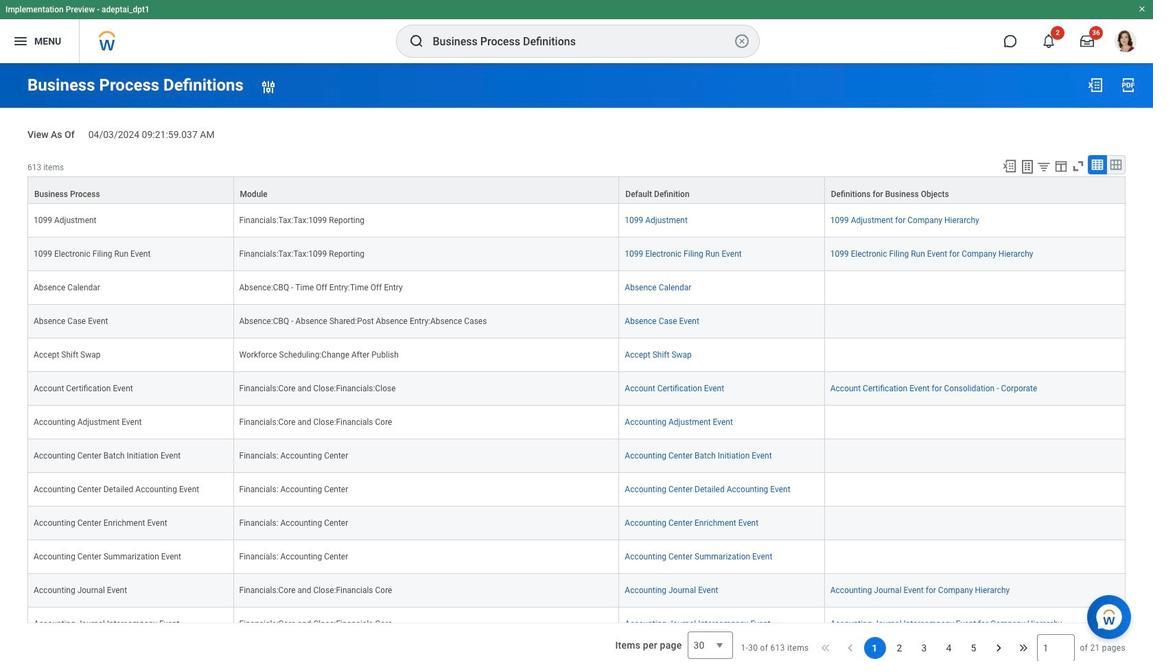 Task type: describe. For each thing, give the bounding box(es) containing it.
inbox large image
[[1081, 34, 1095, 48]]

table image
[[1091, 158, 1105, 171]]

list inside pagination element
[[864, 637, 985, 659]]

10 row from the top
[[27, 473, 1126, 507]]

select to filter grid data image
[[1037, 159, 1052, 174]]

9 row from the top
[[27, 439, 1126, 473]]

change selection image
[[260, 79, 277, 95]]

status inside pagination element
[[741, 643, 809, 654]]

8 row from the top
[[27, 406, 1126, 439]]

fullscreen image
[[1071, 158, 1086, 174]]

close environment banner image
[[1139, 5, 1147, 13]]

11 row from the top
[[27, 507, 1126, 540]]

chevron 2x right small image
[[1017, 641, 1030, 655]]

3 cell from the top
[[825, 338, 1126, 372]]

3 row from the top
[[27, 237, 1126, 271]]

view printable version (pdf) image
[[1121, 77, 1137, 93]]

1 row from the top
[[27, 176, 1126, 204]]

export to worksheets image
[[1020, 158, 1036, 175]]

x circle image
[[734, 33, 750, 49]]



Task type: locate. For each thing, give the bounding box(es) containing it.
13 row from the top
[[27, 574, 1126, 608]]

5 cell from the top
[[825, 439, 1126, 473]]

2 cell from the top
[[825, 305, 1126, 338]]

export to excel image left export to worksheets image in the right top of the page
[[1003, 158, 1018, 174]]

0 horizontal spatial export to excel image
[[1003, 158, 1018, 174]]

14 row from the top
[[27, 608, 1126, 641]]

0 vertical spatial export to excel image
[[1088, 77, 1104, 93]]

search image
[[408, 33, 425, 49]]

4 row from the top
[[27, 271, 1126, 305]]

items per page element
[[614, 623, 733, 661]]

7 cell from the top
[[825, 507, 1126, 540]]

export to excel image for view printable version (pdf) icon at the right
[[1088, 77, 1104, 93]]

6 cell from the top
[[825, 473, 1126, 507]]

row
[[27, 176, 1126, 204], [27, 204, 1126, 237], [27, 237, 1126, 271], [27, 271, 1126, 305], [27, 305, 1126, 338], [27, 338, 1126, 372], [27, 372, 1126, 406], [27, 406, 1126, 439], [27, 439, 1126, 473], [27, 473, 1126, 507], [27, 507, 1126, 540], [27, 540, 1126, 574], [27, 574, 1126, 608], [27, 608, 1126, 641]]

5 row from the top
[[27, 305, 1126, 338]]

banner
[[0, 0, 1154, 63]]

status
[[741, 643, 809, 654]]

7 row from the top
[[27, 372, 1126, 406]]

1 horizontal spatial export to excel image
[[1088, 77, 1104, 93]]

expand table image
[[1110, 158, 1123, 171]]

export to excel image left view printable version (pdf) icon at the right
[[1088, 77, 1104, 93]]

1 cell from the top
[[825, 271, 1126, 305]]

2 row from the top
[[27, 204, 1126, 237]]

profile logan mcneil image
[[1115, 30, 1137, 55]]

chevron right small image
[[992, 641, 1006, 655]]

main content
[[0, 63, 1154, 661]]

12 row from the top
[[27, 540, 1126, 574]]

4 cell from the top
[[825, 406, 1126, 439]]

chevron left small image
[[844, 641, 857, 655]]

Go to page number text field
[[1037, 634, 1075, 661]]

toolbar
[[996, 155, 1126, 176]]

6 row from the top
[[27, 338, 1126, 372]]

pagination element
[[741, 623, 1126, 661]]

1 vertical spatial export to excel image
[[1003, 158, 1018, 174]]

Search Workday  search field
[[433, 26, 731, 56]]

chevron 2x left small image
[[819, 641, 833, 655]]

cell
[[825, 271, 1126, 305], [825, 305, 1126, 338], [825, 338, 1126, 372], [825, 406, 1126, 439], [825, 439, 1126, 473], [825, 473, 1126, 507], [825, 507, 1126, 540], [825, 540, 1126, 574]]

8 cell from the top
[[825, 540, 1126, 574]]

export to excel image
[[1088, 77, 1104, 93], [1003, 158, 1018, 174]]

notifications large image
[[1042, 34, 1056, 48]]

export to excel image for export to worksheets image in the right top of the page
[[1003, 158, 1018, 174]]

list
[[864, 637, 985, 659]]

justify image
[[12, 33, 29, 49]]

click to view/edit grid preferences image
[[1054, 158, 1069, 174]]



Task type: vqa. For each thing, say whether or not it's contained in the screenshot.
10th row from the bottom
yes



